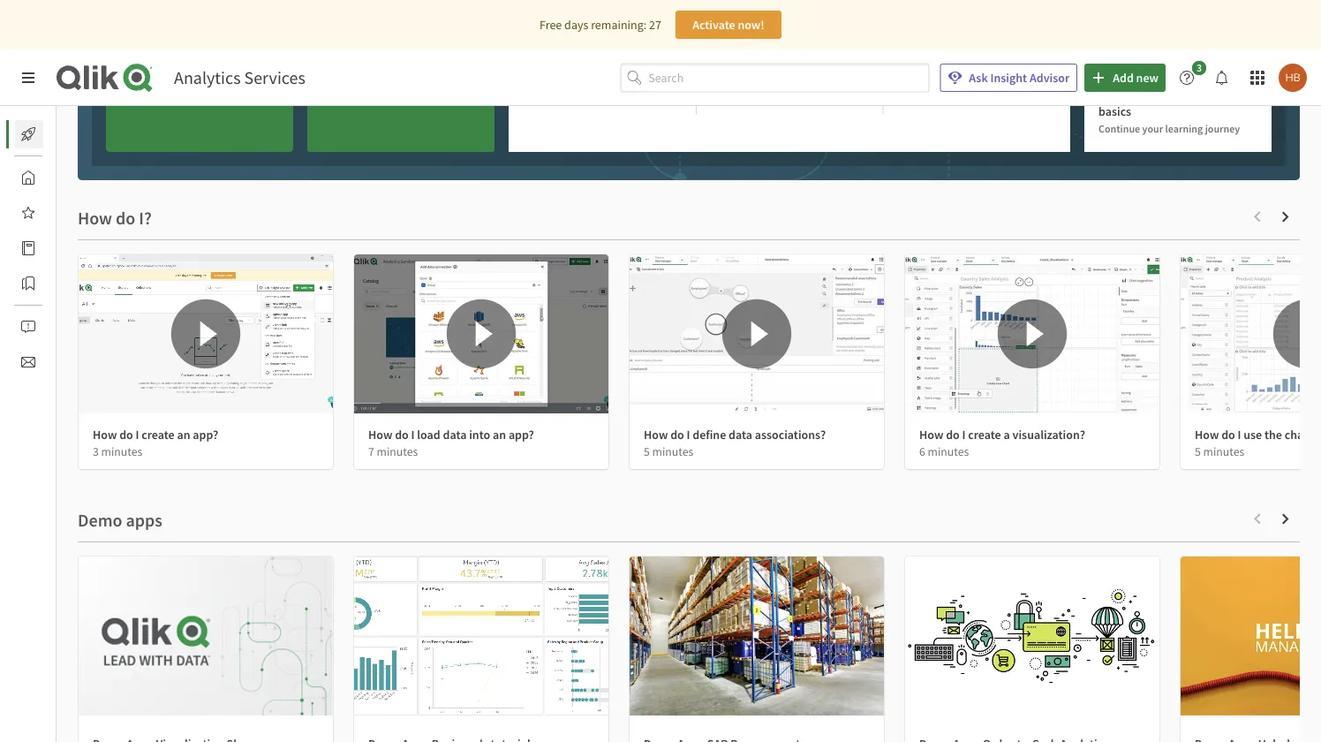 Task type: vqa. For each thing, say whether or not it's contained in the screenshot.
create in How do I create an app? 3 minutes
yes



Task type: locate. For each thing, give the bounding box(es) containing it.
the right beyond
[[1207, 85, 1225, 101]]

how do i load data into an app? 7 minutes
[[368, 427, 534, 459]]

3 do from the left
[[671, 427, 685, 443]]

0 horizontal spatial app?
[[193, 427, 218, 443]]

0 horizontal spatial 3
[[93, 444, 99, 459]]

1 data from the left
[[443, 427, 467, 443]]

do inside how do i define data associations? 5 minutes
[[671, 427, 685, 443]]

minutes down use
[[1204, 444, 1245, 459]]

add
[[1113, 70, 1134, 86]]

i for how do i define data associations?
[[687, 427, 690, 443]]

analytics services
[[174, 67, 306, 89]]

1 horizontal spatial app?
[[509, 427, 534, 443]]

basics
[[1099, 103, 1132, 119]]

remaining:
[[591, 17, 647, 33]]

1 app? from the left
[[193, 427, 218, 443]]

4 do from the left
[[946, 427, 960, 443]]

1 horizontal spatial the
[[1265, 427, 1283, 443]]

i inside how do i create a visualization? 6 minutes
[[963, 427, 966, 443]]

3 up beyond
[[1197, 61, 1203, 75]]

how do i create an app? 3 minutes
[[93, 427, 218, 459]]

1 horizontal spatial an
[[493, 427, 506, 443]]

i for how do i use the chart su
[[1238, 427, 1242, 443]]

4 i from the left
[[963, 427, 966, 443]]

2 app? from the left
[[509, 427, 534, 443]]

how do i define data associations? 5 minutes
[[644, 427, 826, 459]]

create for an
[[142, 427, 175, 443]]

ask
[[969, 70, 988, 86]]

4 how from the left
[[920, 427, 944, 443]]

3 minutes from the left
[[653, 444, 694, 459]]

1 do from the left
[[119, 427, 133, 443]]

1 horizontal spatial create
[[969, 427, 1002, 443]]

1 minutes from the left
[[101, 444, 142, 459]]

1 i from the left
[[136, 427, 139, 443]]

the inside how do i use the chart su 5 minutes
[[1265, 427, 1283, 443]]

how for how do i create an app?
[[93, 427, 117, 443]]

how do i create a visualization? image
[[906, 254, 1160, 414]]

minutes inside 'how do i create an app? 3 minutes'
[[101, 444, 142, 459]]

data right define
[[729, 427, 753, 443]]

journey
[[1206, 121, 1241, 135]]

chart
[[1285, 427, 1313, 443]]

i for how do i create an app?
[[136, 427, 139, 443]]

1 horizontal spatial 3
[[1197, 61, 1203, 75]]

i inside 'how do i create an app? 3 minutes'
[[136, 427, 139, 443]]

2 data from the left
[[729, 427, 753, 443]]

i inside 'how do i load data into an app? 7 minutes'
[[411, 427, 415, 443]]

favorites image
[[21, 206, 35, 220]]

do inside how do i create a visualization? 6 minutes
[[946, 427, 960, 443]]

2 how from the left
[[368, 427, 393, 443]]

a
[[1004, 427, 1011, 443]]

create for a
[[969, 427, 1002, 443]]

5 do from the left
[[1222, 427, 1236, 443]]

searchbar element
[[620, 63, 930, 92]]

how for how do i use the chart su
[[1195, 427, 1220, 443]]

how inside how do i use the chart su 5 minutes
[[1195, 427, 1220, 443]]

an
[[177, 427, 190, 443], [493, 427, 506, 443]]

main content
[[57, 0, 1322, 742]]

how inside how do i create a visualization? 6 minutes
[[920, 427, 944, 443]]

define
[[693, 427, 727, 443]]

create
[[142, 427, 175, 443], [969, 427, 1002, 443]]

minutes right 6
[[928, 444, 969, 459]]

how do i create a visualization? element
[[920, 427, 1086, 443]]

0 horizontal spatial the
[[1207, 85, 1225, 101]]

1 create from the left
[[142, 427, 175, 443]]

3
[[1197, 61, 1203, 75], [93, 444, 99, 459]]

5 how from the left
[[1195, 427, 1220, 443]]

minutes inside 'how do i load data into an app? 7 minutes'
[[377, 444, 418, 459]]

load
[[417, 427, 441, 443]]

0 horizontal spatial data
[[443, 427, 467, 443]]

2 do from the left
[[395, 427, 409, 443]]

minutes down how do i create an app? element
[[101, 444, 142, 459]]

add new button
[[1085, 64, 1166, 92]]

0 horizontal spatial create
[[142, 427, 175, 443]]

i inside how do i use the chart su 5 minutes
[[1238, 427, 1242, 443]]

minutes inside how do i create a visualization? 6 minutes
[[928, 444, 969, 459]]

data left into
[[443, 427, 467, 443]]

create inside how do i create a visualization? 6 minutes
[[969, 427, 1002, 443]]

getting started image
[[21, 127, 35, 141]]

1 vertical spatial 3
[[93, 444, 99, 459]]

activate now! link
[[676, 11, 782, 39]]

how do i create a visualization? 6 minutes
[[920, 427, 1086, 459]]

2 create from the left
[[969, 427, 1002, 443]]

use
[[1244, 427, 1263, 443]]

1 how from the left
[[93, 427, 117, 443]]

1 5 from the left
[[644, 444, 650, 459]]

0 vertical spatial the
[[1207, 85, 1225, 101]]

beyond
[[1165, 85, 1205, 101]]

3 i from the left
[[687, 427, 690, 443]]

1 an from the left
[[177, 427, 190, 443]]

subscriptions image
[[21, 355, 35, 369]]

the right use
[[1265, 427, 1283, 443]]

data
[[443, 427, 467, 443], [729, 427, 753, 443]]

2 minutes from the left
[[377, 444, 418, 459]]

onboarding beyond the basics continue your learning journey
[[1099, 85, 1241, 135]]

an inside 'how do i create an app? 3 minutes'
[[177, 427, 190, 443]]

i
[[136, 427, 139, 443], [411, 427, 415, 443], [687, 427, 690, 443], [963, 427, 966, 443], [1238, 427, 1242, 443]]

1 vertical spatial the
[[1265, 427, 1283, 443]]

the
[[1207, 85, 1225, 101], [1265, 427, 1283, 443]]

your
[[1143, 121, 1164, 135]]

do inside how do i use the chart su 5 minutes
[[1222, 427, 1236, 443]]

su
[[1316, 427, 1322, 443]]

how do i use the chart suggestions toggle? element
[[1195, 427, 1322, 443]]

minutes down define
[[653, 444, 694, 459]]

3 down how do i create an app? element
[[93, 444, 99, 459]]

minutes inside how do i define data associations? 5 minutes
[[653, 444, 694, 459]]

how inside how do i define data associations? 5 minutes
[[644, 427, 668, 443]]

2 5 from the left
[[1195, 444, 1201, 459]]

i inside how do i define data associations? 5 minutes
[[687, 427, 690, 443]]

data inside 'how do i load data into an app? 7 minutes'
[[443, 427, 467, 443]]

1 horizontal spatial 5
[[1195, 444, 1201, 459]]

how inside 'how do i load data into an app? 7 minutes'
[[368, 427, 393, 443]]

how inside 'how do i create an app? 3 minutes'
[[93, 427, 117, 443]]

3 how from the left
[[644, 427, 668, 443]]

into
[[469, 427, 491, 443]]

5 minutes from the left
[[1204, 444, 1245, 459]]

how
[[93, 427, 117, 443], [368, 427, 393, 443], [644, 427, 668, 443], [920, 427, 944, 443], [1195, 427, 1220, 443]]

do for how do i use the chart su
[[1222, 427, 1236, 443]]

minutes
[[101, 444, 142, 459], [377, 444, 418, 459], [653, 444, 694, 459], [928, 444, 969, 459], [1204, 444, 1245, 459]]

how for how do i create a visualization?
[[920, 427, 944, 443]]

navigation pane element
[[0, 113, 96, 383]]

2 i from the left
[[411, 427, 415, 443]]

0 horizontal spatial an
[[177, 427, 190, 443]]

5 i from the left
[[1238, 427, 1242, 443]]

alerts image
[[21, 320, 35, 334]]

create inside 'how do i create an app? 3 minutes'
[[142, 427, 175, 443]]

data inside how do i define data associations? 5 minutes
[[729, 427, 753, 443]]

minutes for how do i create an app?
[[101, 444, 142, 459]]

demo app - helpdesk management image
[[1181, 557, 1322, 716]]

3 inside 3 dropdown button
[[1197, 61, 1203, 75]]

app?
[[193, 427, 218, 443], [509, 427, 534, 443]]

0 vertical spatial 3
[[1197, 61, 1203, 75]]

how do i create an app? image
[[79, 254, 333, 414]]

5
[[644, 444, 650, 459], [1195, 444, 1201, 459]]

minutes right 7
[[377, 444, 418, 459]]

4 minutes from the left
[[928, 444, 969, 459]]

2 an from the left
[[493, 427, 506, 443]]

collections image
[[21, 277, 35, 291]]

i for how do i create a visualization?
[[963, 427, 966, 443]]

do
[[119, 427, 133, 443], [395, 427, 409, 443], [671, 427, 685, 443], [946, 427, 960, 443], [1222, 427, 1236, 443]]

1 horizontal spatial data
[[729, 427, 753, 443]]

7
[[368, 444, 374, 459]]

do for how do i define data associations?
[[671, 427, 685, 443]]

insight
[[991, 70, 1028, 86]]

open sidebar menu image
[[21, 71, 35, 85]]

how do i create an app? element
[[93, 427, 218, 443]]

minutes for how do i create a visualization?
[[928, 444, 969, 459]]

catalog link
[[14, 234, 96, 262]]

data for into
[[443, 427, 467, 443]]

do inside 'how do i load data into an app? 7 minutes'
[[395, 427, 409, 443]]

do inside 'how do i create an app? 3 minutes'
[[119, 427, 133, 443]]

activate
[[693, 17, 736, 33]]

0 horizontal spatial 5
[[644, 444, 650, 459]]



Task type: describe. For each thing, give the bounding box(es) containing it.
how do i load data into an app? image
[[354, 254, 609, 414]]

how do i use the chart su 5 minutes
[[1195, 427, 1322, 459]]

an inside 'how do i load data into an app? 7 minutes'
[[493, 427, 506, 443]]

5 inside how do i use the chart su 5 minutes
[[1195, 444, 1201, 459]]

activate now!
[[693, 17, 765, 33]]

demo app - sap procurement image
[[630, 557, 884, 716]]

do for how do i load data into an app?
[[395, 427, 409, 443]]

6
[[920, 444, 926, 459]]

home
[[57, 170, 88, 186]]

ask insight advisor
[[969, 70, 1070, 86]]

app? inside 'how do i create an app? 3 minutes'
[[193, 427, 218, 443]]

how do i use the chart suggestions toggle? image
[[1181, 254, 1322, 414]]

demo app - beginner's tutorial image
[[354, 557, 609, 716]]

advisor
[[1030, 70, 1070, 86]]

analytics
[[174, 67, 241, 89]]

do for how do i create a visualization?
[[946, 427, 960, 443]]

data for associations?
[[729, 427, 753, 443]]

how do i define data associations? element
[[644, 427, 826, 443]]

alerts
[[57, 319, 86, 335]]

alerts link
[[14, 313, 86, 341]]

ask insight advisor button
[[940, 64, 1078, 92]]

now!
[[738, 17, 765, 33]]

27
[[649, 17, 662, 33]]

free
[[540, 17, 562, 33]]

catalog image
[[21, 241, 35, 255]]

how for how do i define data associations?
[[644, 427, 668, 443]]

analytics services element
[[174, 67, 306, 89]]

Search text field
[[649, 63, 930, 92]]

5 inside how do i define data associations? 5 minutes
[[644, 444, 650, 459]]

how do i define data associations? image
[[630, 254, 884, 414]]

howard brown image
[[1279, 64, 1308, 92]]

do for how do i create an app?
[[119, 427, 133, 443]]

free days remaining: 27
[[540, 17, 662, 33]]

home link
[[14, 163, 88, 192]]

learning
[[1166, 121, 1204, 135]]

onboarding
[[1099, 85, 1162, 101]]

minutes inside how do i use the chart su 5 minutes
[[1204, 444, 1245, 459]]

associations?
[[755, 427, 826, 443]]

days
[[565, 17, 589, 33]]

visualization?
[[1013, 427, 1086, 443]]

continue
[[1099, 121, 1141, 135]]

services
[[244, 67, 306, 89]]

catalog
[[57, 240, 96, 256]]

new
[[1137, 70, 1159, 86]]

minutes for how do i define data associations?
[[653, 444, 694, 459]]

add new
[[1113, 70, 1159, 86]]

demo app - visualization showcase image
[[79, 557, 333, 716]]

how do i load data into an app? element
[[368, 427, 534, 443]]

main content containing onboarding beyond the basics
[[57, 0, 1322, 742]]

how for how do i load data into an app?
[[368, 427, 393, 443]]

3 button
[[1173, 61, 1212, 92]]

3 inside 'how do i create an app? 3 minutes'
[[93, 444, 99, 459]]

the inside onboarding beyond the basics continue your learning journey
[[1207, 85, 1225, 101]]

demo app - order-to-cash analytics image
[[906, 557, 1160, 716]]

app? inside 'how do i load data into an app? 7 minutes'
[[509, 427, 534, 443]]

i for how do i load data into an app?
[[411, 427, 415, 443]]



